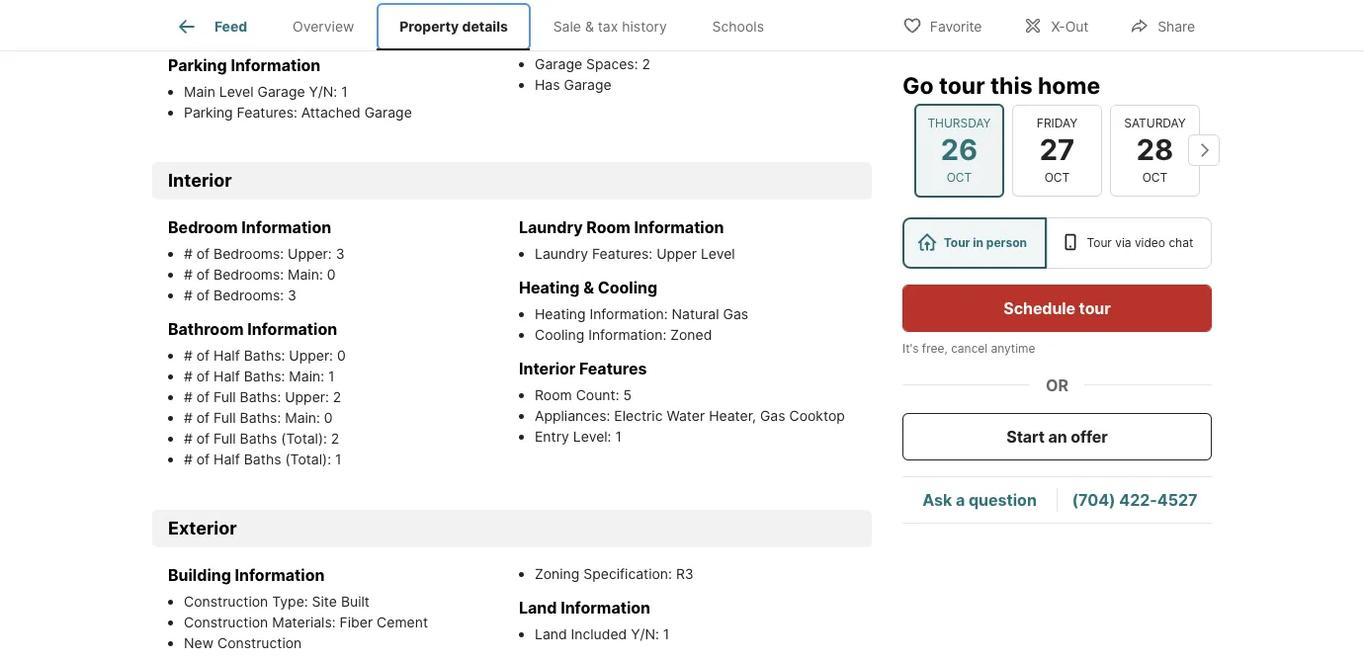 Task type: describe. For each thing, give the bounding box(es) containing it.
zoning
[[535, 566, 580, 583]]

3 bedrooms: from the top
[[214, 287, 284, 304]]

appliances:
[[535, 408, 611, 425]]

1 vertical spatial cooling
[[535, 327, 585, 344]]

0 inside bedroom information # of bedrooms: upper: 3 # of bedrooms: main: 0 # of bedrooms: 3
[[327, 266, 336, 283]]

1 vertical spatial information:
[[589, 327, 667, 344]]

friday 27 oct
[[1037, 115, 1078, 184]]

overview
[[293, 18, 354, 35]]

garage up attached
[[258, 83, 305, 100]]

r3
[[676, 566, 694, 583]]

tour via video chat option
[[1047, 217, 1212, 268]]

& for cooling
[[584, 278, 594, 298]]

schedule tour button
[[903, 284, 1212, 331]]

bathroom information # of half baths: upper: 0 # of half baths: main: 1 # of full baths: upper: 2 # of full baths: main: 0 # of full baths (total): 2 # of half baths (total): 1
[[168, 320, 346, 468]]

422-
[[1120, 490, 1158, 510]]

x-out button
[[1007, 4, 1106, 45]]

level inside parking information main level garage y/n: 1 parking features: attached garage
[[219, 83, 254, 100]]

heater,
[[709, 408, 757, 425]]

8 of from the top
[[197, 431, 210, 447]]

upper
[[657, 246, 697, 262]]

3 # from the top
[[184, 287, 193, 304]]

share
[[1158, 17, 1196, 34]]

or
[[1046, 375, 1069, 395]]

included
[[571, 626, 627, 643]]

building
[[168, 566, 231, 586]]

2 vertical spatial construction
[[218, 635, 302, 652]]

share button
[[1114, 4, 1212, 45]]

information for bathroom
[[248, 320, 337, 340]]

spaces:
[[586, 55, 638, 72]]

x-out
[[1052, 17, 1089, 34]]

cement
[[377, 615, 428, 631]]

schedule tour
[[1004, 298, 1111, 317]]

parking for parking
[[168, 7, 235, 28]]

garage spaces: 2 has garage
[[535, 55, 651, 93]]

ask
[[923, 490, 953, 510]]

bedroom
[[168, 218, 238, 238]]

water
[[667, 408, 705, 425]]

2 of from the top
[[197, 266, 210, 283]]

tour for schedule
[[1080, 298, 1111, 317]]

1 of from the top
[[197, 246, 210, 262]]

2 bedrooms: from the top
[[214, 266, 284, 283]]

start an offer
[[1007, 426, 1108, 446]]

land information land included y/n: 1
[[519, 599, 670, 643]]

via
[[1116, 234, 1132, 249]]

0 vertical spatial heating
[[519, 278, 580, 298]]

information inside "laundry room information laundry features: upper level"
[[635, 218, 724, 238]]

main
[[184, 83, 215, 100]]

1 inside parking information main level garage y/n: 1 parking features: attached garage
[[341, 83, 348, 100]]

8 # from the top
[[184, 431, 193, 447]]

1 vertical spatial main:
[[289, 368, 324, 385]]

saturday 28 oct
[[1125, 115, 1186, 184]]

tour via video chat
[[1087, 234, 1194, 249]]

built
[[341, 594, 370, 611]]

2 vertical spatial 0
[[324, 410, 333, 427]]

feed link
[[175, 15, 247, 39]]

zoning specification: r3
[[535, 566, 694, 583]]

0 vertical spatial information:
[[590, 306, 668, 323]]

information for land
[[561, 599, 651, 618]]

y/n: inside land information land included y/n: 1
[[631, 626, 660, 643]]

favorite
[[930, 17, 982, 34]]

go
[[903, 71, 934, 99]]

27
[[1040, 132, 1075, 167]]

offer
[[1071, 426, 1108, 446]]

1 vertical spatial construction
[[184, 615, 268, 631]]

oct for 26
[[947, 169, 972, 184]]

1 vertical spatial laundry
[[535, 246, 588, 262]]

list box containing tour in person
[[903, 217, 1212, 268]]

schools
[[713, 18, 764, 35]]

entry
[[535, 429, 570, 445]]

free,
[[923, 340, 948, 355]]

cooktop
[[790, 408, 845, 425]]

next image
[[1189, 134, 1220, 166]]

parking information main level garage y/n: 1 parking features: attached garage
[[168, 55, 412, 121]]

1 bedrooms: from the top
[[214, 246, 284, 262]]

level inside "laundry room information laundry features: upper level"
[[701, 246, 735, 262]]

person
[[987, 234, 1028, 249]]

2 vertical spatial 2
[[331, 431, 340, 447]]

attached
[[301, 104, 361, 121]]

ask a question
[[923, 490, 1037, 510]]

features: inside parking information main level garage y/n: 1 parking features: attached garage
[[237, 104, 298, 121]]

count:
[[576, 387, 620, 404]]

bathroom
[[168, 320, 244, 340]]

new
[[184, 635, 214, 652]]

room inside "interior features room count: 5 appliances: electric water heater, gas cooktop entry level: 1"
[[535, 387, 572, 404]]

6 # from the top
[[184, 389, 193, 406]]

property
[[400, 18, 459, 35]]

28
[[1137, 132, 1174, 167]]

(704) 422-4527 link
[[1072, 490, 1198, 510]]

2 vertical spatial upper:
[[285, 389, 329, 406]]

4 # from the top
[[184, 348, 193, 364]]

tour in person
[[944, 234, 1028, 249]]

1 vertical spatial baths
[[244, 451, 281, 468]]

(704)
[[1072, 490, 1116, 510]]

laundry room information laundry features: upper level
[[519, 218, 735, 262]]

7 of from the top
[[197, 410, 210, 427]]

features
[[580, 359, 647, 379]]

electric
[[614, 408, 663, 425]]

saturday
[[1125, 115, 1186, 130]]

out
[[1066, 17, 1089, 34]]

property details tab
[[377, 3, 531, 50]]

sale & tax history tab
[[531, 3, 690, 50]]

go tour this home
[[903, 71, 1101, 99]]

it's
[[903, 340, 919, 355]]

information for bedroom
[[242, 218, 332, 238]]

5
[[623, 387, 632, 404]]

room inside "laundry room information laundry features: upper level"
[[587, 218, 631, 238]]



Task type: vqa. For each thing, say whether or not it's contained in the screenshot.


Task type: locate. For each thing, give the bounding box(es) containing it.
1 horizontal spatial y/n:
[[631, 626, 660, 643]]

0 horizontal spatial interior
[[168, 170, 232, 191]]

parking
[[168, 7, 235, 28], [168, 55, 227, 75], [184, 104, 233, 121]]

list box
[[903, 217, 1212, 268]]

laundry
[[519, 218, 583, 238], [535, 246, 588, 262]]

interior up bedroom
[[168, 170, 232, 191]]

1 vertical spatial bedrooms:
[[214, 266, 284, 283]]

gas inside "interior features room count: 5 appliances: electric water heater, gas cooktop entry level: 1"
[[760, 408, 786, 425]]

information
[[231, 55, 321, 75], [242, 218, 332, 238], [635, 218, 724, 238], [248, 320, 337, 340], [235, 566, 325, 586], [561, 599, 651, 618]]

specification:
[[584, 566, 672, 583]]

tour inside option
[[944, 234, 971, 249]]

history
[[622, 18, 667, 35]]

level:
[[573, 429, 612, 445]]

features: inside "laundry room information laundry features: upper level"
[[592, 246, 653, 262]]

upper: inside bedroom information # of bedrooms: upper: 3 # of bedrooms: main: 0 # of bedrooms: 3
[[288, 246, 332, 262]]

0 vertical spatial features:
[[237, 104, 298, 121]]

0 vertical spatial 0
[[327, 266, 336, 283]]

of
[[197, 246, 210, 262], [197, 266, 210, 283], [197, 287, 210, 304], [197, 348, 210, 364], [197, 368, 210, 385], [197, 389, 210, 406], [197, 410, 210, 427], [197, 431, 210, 447], [197, 451, 210, 468]]

land down zoning
[[519, 599, 557, 618]]

0 vertical spatial main:
[[288, 266, 323, 283]]

sale
[[553, 18, 581, 35]]

fiber
[[340, 615, 373, 631]]

1 vertical spatial heating
[[535, 306, 586, 323]]

4 of from the top
[[197, 348, 210, 364]]

schedule
[[1004, 298, 1076, 317]]

4527
[[1158, 490, 1198, 510]]

1 vertical spatial &
[[584, 278, 594, 298]]

1 tour from the left
[[944, 234, 971, 249]]

information for building
[[235, 566, 325, 586]]

2 tour from the left
[[1087, 234, 1112, 249]]

home
[[1038, 71, 1101, 99]]

0 vertical spatial level
[[219, 83, 254, 100]]

it's free, cancel anytime
[[903, 340, 1036, 355]]

tour in person option
[[903, 217, 1047, 268]]

1 vertical spatial tour
[[1080, 298, 1111, 317]]

heating up features
[[535, 306, 586, 323]]

tour up thursday
[[939, 71, 986, 99]]

x-
[[1052, 17, 1066, 34]]

garage right attached
[[365, 104, 412, 121]]

0 vertical spatial interior
[[168, 170, 232, 191]]

2 vertical spatial main:
[[285, 410, 320, 427]]

#
[[184, 246, 193, 262], [184, 266, 193, 283], [184, 287, 193, 304], [184, 348, 193, 364], [184, 368, 193, 385], [184, 389, 193, 406], [184, 410, 193, 427], [184, 431, 193, 447], [184, 451, 193, 468]]

1 inside land information land included y/n: 1
[[663, 626, 670, 643]]

1 vertical spatial full
[[214, 410, 236, 427]]

& left tax
[[585, 18, 594, 35]]

y/n:
[[309, 83, 337, 100], [631, 626, 660, 643]]

interior for interior features room count: 5 appliances: electric water heater, gas cooktop entry level: 1
[[519, 359, 576, 379]]

0 vertical spatial land
[[519, 599, 557, 618]]

gas inside heating & cooling heating information: natural gas cooling information: zoned
[[723, 306, 749, 323]]

0 horizontal spatial level
[[219, 83, 254, 100]]

0 horizontal spatial oct
[[947, 169, 972, 184]]

1 vertical spatial y/n:
[[631, 626, 660, 643]]

information inside building information construction type: site built construction materials: fiber cement new construction
[[235, 566, 325, 586]]

features:
[[237, 104, 298, 121], [592, 246, 653, 262]]

3 oct from the left
[[1143, 169, 1168, 184]]

1 vertical spatial interior
[[519, 359, 576, 379]]

0 vertical spatial room
[[587, 218, 631, 238]]

room up appliances:
[[535, 387, 572, 404]]

tab list containing feed
[[152, 0, 803, 50]]

oct down 26
[[947, 169, 972, 184]]

0 vertical spatial laundry
[[519, 218, 583, 238]]

0 vertical spatial upper:
[[288, 246, 332, 262]]

2 # from the top
[[184, 266, 193, 283]]

construction up new
[[184, 615, 268, 631]]

9 of from the top
[[197, 451, 210, 468]]

has
[[535, 76, 560, 93]]

cooling
[[598, 278, 658, 298], [535, 327, 585, 344]]

interior up appliances:
[[519, 359, 576, 379]]

0 horizontal spatial cooling
[[535, 327, 585, 344]]

2 vertical spatial bedrooms:
[[214, 287, 284, 304]]

materials:
[[272, 615, 336, 631]]

0 horizontal spatial y/n:
[[309, 83, 337, 100]]

main: inside bedroom information # of bedrooms: upper: 3 # of bedrooms: main: 0 # of bedrooms: 3
[[288, 266, 323, 283]]

features: left attached
[[237, 104, 298, 121]]

construction down materials: at left bottom
[[218, 635, 302, 652]]

tour for tour via video chat
[[1087, 234, 1112, 249]]

information up the included on the bottom left of page
[[561, 599, 651, 618]]

information for parking
[[231, 55, 321, 75]]

information up type:
[[235, 566, 325, 586]]

1 vertical spatial 0
[[337, 348, 346, 364]]

oct inside saturday 28 oct
[[1143, 169, 1168, 184]]

upper:
[[288, 246, 332, 262], [289, 348, 333, 364], [285, 389, 329, 406]]

(total):
[[281, 431, 327, 447], [285, 451, 331, 468]]

1 vertical spatial land
[[535, 626, 567, 643]]

gas right the natural
[[723, 306, 749, 323]]

video
[[1135, 234, 1166, 249]]

oct down 27
[[1045, 169, 1070, 184]]

features: left upper
[[592, 246, 653, 262]]

favorite button
[[886, 4, 999, 45]]

information inside bathroom information # of half baths: upper: 0 # of half baths: main: 1 # of full baths: upper: 2 # of full baths: main: 0 # of full baths (total): 2 # of half baths (total): 1
[[248, 320, 337, 340]]

construction down the building at the left bottom of page
[[184, 594, 268, 611]]

heating down "laundry room information laundry features: upper level"
[[519, 278, 580, 298]]

0 vertical spatial tour
[[939, 71, 986, 99]]

cooling down "laundry room information laundry features: upper level"
[[598, 278, 658, 298]]

1 vertical spatial half
[[214, 368, 240, 385]]

tour left in
[[944, 234, 971, 249]]

garage down spaces:
[[564, 76, 612, 93]]

oct inside friday 27 oct
[[1045, 169, 1070, 184]]

1 horizontal spatial features:
[[592, 246, 653, 262]]

oct
[[947, 169, 972, 184], [1045, 169, 1070, 184], [1143, 169, 1168, 184]]

2 oct from the left
[[1045, 169, 1070, 184]]

tour inside option
[[1087, 234, 1112, 249]]

information inside bedroom information # of bedrooms: upper: 3 # of bedrooms: main: 0 # of bedrooms: 3
[[242, 218, 332, 238]]

&
[[585, 18, 594, 35], [584, 278, 594, 298]]

bedrooms:
[[214, 246, 284, 262], [214, 266, 284, 283], [214, 287, 284, 304]]

exterior
[[168, 518, 237, 539]]

1 oct from the left
[[947, 169, 972, 184]]

1 horizontal spatial interior
[[519, 359, 576, 379]]

ask a question link
[[923, 490, 1037, 510]]

this
[[991, 71, 1033, 99]]

0 horizontal spatial tour
[[944, 234, 971, 249]]

heating & cooling heating information: natural gas cooling information: zoned
[[519, 278, 749, 344]]

2 full from the top
[[214, 410, 236, 427]]

& inside heating & cooling heating information: natural gas cooling information: zoned
[[584, 278, 594, 298]]

y/n: inside parking information main level garage y/n: 1 parking features: attached garage
[[309, 83, 337, 100]]

information down feed
[[231, 55, 321, 75]]

cancel
[[952, 340, 988, 355]]

0 horizontal spatial features:
[[237, 104, 298, 121]]

information inside parking information main level garage y/n: 1 parking features: attached garage
[[231, 55, 321, 75]]

0 vertical spatial parking
[[168, 7, 235, 28]]

land
[[519, 599, 557, 618], [535, 626, 567, 643]]

0
[[327, 266, 336, 283], [337, 348, 346, 364], [324, 410, 333, 427]]

site
[[312, 594, 337, 611]]

0 vertical spatial cooling
[[598, 278, 658, 298]]

interior inside "interior features room count: 5 appliances: electric water heater, gas cooktop entry level: 1"
[[519, 359, 576, 379]]

5 # from the top
[[184, 368, 193, 385]]

full
[[214, 389, 236, 406], [214, 410, 236, 427], [214, 431, 236, 447]]

1 vertical spatial 2
[[333, 389, 341, 406]]

parking for parking information main level garage y/n: 1 parking features: attached garage
[[168, 55, 227, 75]]

0 vertical spatial y/n:
[[309, 83, 337, 100]]

a
[[956, 490, 965, 510]]

construction
[[184, 594, 268, 611], [184, 615, 268, 631], [218, 635, 302, 652]]

0 vertical spatial 3
[[336, 246, 345, 262]]

0 vertical spatial full
[[214, 389, 236, 406]]

type:
[[272, 594, 308, 611]]

level right upper
[[701, 246, 735, 262]]

oct for 28
[[1143, 169, 1168, 184]]

2
[[642, 55, 651, 72], [333, 389, 341, 406], [331, 431, 340, 447]]

information up upper
[[635, 218, 724, 238]]

3 of from the top
[[197, 287, 210, 304]]

tour for go
[[939, 71, 986, 99]]

information down bedroom information # of bedrooms: upper: 3 # of bedrooms: main: 0 # of bedrooms: 3
[[248, 320, 337, 340]]

0 vertical spatial gas
[[723, 306, 749, 323]]

interior for interior
[[168, 170, 232, 191]]

feed
[[215, 18, 247, 35]]

0 horizontal spatial 3
[[288, 287, 297, 304]]

1 vertical spatial room
[[535, 387, 572, 404]]

an
[[1049, 426, 1068, 446]]

0 vertical spatial bedrooms:
[[214, 246, 284, 262]]

2 inside garage spaces: 2 has garage
[[642, 55, 651, 72]]

interior features room count: 5 appliances: electric water heater, gas cooktop entry level: 1
[[519, 359, 845, 445]]

garage
[[535, 55, 583, 72], [564, 76, 612, 93], [258, 83, 305, 100], [365, 104, 412, 121]]

tour for tour in person
[[944, 234, 971, 249]]

gas
[[723, 306, 749, 323], [760, 408, 786, 425]]

y/n: right the included on the bottom left of page
[[631, 626, 660, 643]]

1 horizontal spatial 3
[[336, 246, 345, 262]]

0 vertical spatial baths
[[240, 431, 277, 447]]

1 vertical spatial (total):
[[285, 451, 331, 468]]

question
[[969, 490, 1037, 510]]

start an offer button
[[903, 412, 1212, 460]]

land left the included on the bottom left of page
[[535, 626, 567, 643]]

gas right heater,
[[760, 408, 786, 425]]

1 vertical spatial upper:
[[289, 348, 333, 364]]

None button
[[915, 104, 1005, 197], [1013, 105, 1103, 196], [1111, 105, 1201, 196], [915, 104, 1005, 197], [1013, 105, 1103, 196], [1111, 105, 1201, 196]]

cooling up features
[[535, 327, 585, 344]]

& down "laundry room information laundry features: upper level"
[[584, 278, 594, 298]]

1 horizontal spatial room
[[587, 218, 631, 238]]

level right main
[[219, 83, 254, 100]]

3
[[336, 246, 345, 262], [288, 287, 297, 304]]

1 full from the top
[[214, 389, 236, 406]]

room up heating & cooling heating information: natural gas cooling information: zoned
[[587, 218, 631, 238]]

0 vertical spatial half
[[214, 348, 240, 364]]

1 vertical spatial gas
[[760, 408, 786, 425]]

& for tax
[[585, 18, 594, 35]]

2 horizontal spatial oct
[[1143, 169, 1168, 184]]

tab list
[[152, 0, 803, 50]]

1 inside "interior features room count: 5 appliances: electric water heater, gas cooktop entry level: 1"
[[616, 429, 622, 445]]

oct for 27
[[1045, 169, 1070, 184]]

1 horizontal spatial cooling
[[598, 278, 658, 298]]

0 horizontal spatial room
[[535, 387, 572, 404]]

1 vertical spatial 3
[[288, 287, 297, 304]]

1 horizontal spatial oct
[[1045, 169, 1070, 184]]

thursday 26 oct
[[928, 115, 992, 184]]

interior
[[168, 170, 232, 191], [519, 359, 576, 379]]

1 vertical spatial features:
[[592, 246, 653, 262]]

1 vertical spatial level
[[701, 246, 735, 262]]

main:
[[288, 266, 323, 283], [289, 368, 324, 385], [285, 410, 320, 427]]

0 vertical spatial (total):
[[281, 431, 327, 447]]

1 half from the top
[[214, 348, 240, 364]]

information right bedroom
[[242, 218, 332, 238]]

2 vertical spatial full
[[214, 431, 236, 447]]

garage up has
[[535, 55, 583, 72]]

2 vertical spatial parking
[[184, 104, 233, 121]]

1 vertical spatial parking
[[168, 55, 227, 75]]

anytime
[[991, 340, 1036, 355]]

friday
[[1037, 115, 1078, 130]]

natural
[[672, 306, 720, 323]]

schools tab
[[690, 3, 787, 50]]

1 horizontal spatial level
[[701, 246, 735, 262]]

chat
[[1169, 234, 1194, 249]]

1 # from the top
[[184, 246, 193, 262]]

tax
[[598, 18, 618, 35]]

0 vertical spatial &
[[585, 18, 594, 35]]

tour inside schedule tour button
[[1080, 298, 1111, 317]]

sale & tax history
[[553, 18, 667, 35]]

1 horizontal spatial tour
[[1087, 234, 1112, 249]]

6 of from the top
[[197, 389, 210, 406]]

& inside tab
[[585, 18, 594, 35]]

tour
[[944, 234, 971, 249], [1087, 234, 1112, 249]]

5 of from the top
[[197, 368, 210, 385]]

tour right schedule
[[1080, 298, 1111, 317]]

1 horizontal spatial gas
[[760, 408, 786, 425]]

in
[[973, 234, 984, 249]]

bedroom information # of bedrooms: upper: 3 # of bedrooms: main: 0 # of bedrooms: 3
[[168, 218, 345, 304]]

building information construction type: site built construction materials: fiber cement new construction
[[168, 566, 428, 652]]

3 full from the top
[[214, 431, 236, 447]]

thursday
[[928, 115, 992, 130]]

0 vertical spatial construction
[[184, 594, 268, 611]]

7 # from the top
[[184, 410, 193, 427]]

0 horizontal spatial tour
[[939, 71, 986, 99]]

9 # from the top
[[184, 451, 193, 468]]

information:
[[590, 306, 668, 323], [589, 327, 667, 344]]

(704) 422-4527
[[1072, 490, 1198, 510]]

details
[[462, 18, 508, 35]]

0 horizontal spatial gas
[[723, 306, 749, 323]]

property details
[[400, 18, 508, 35]]

tour left the via
[[1087, 234, 1112, 249]]

y/n: up attached
[[309, 83, 337, 100]]

oct inside thursday 26 oct
[[947, 169, 972, 184]]

heating
[[519, 278, 580, 298], [535, 306, 586, 323]]

oct down 28
[[1143, 169, 1168, 184]]

2 vertical spatial half
[[214, 451, 240, 468]]

26
[[941, 132, 978, 167]]

zoned
[[671, 327, 712, 344]]

2 half from the top
[[214, 368, 240, 385]]

overview tab
[[270, 3, 377, 50]]

1 horizontal spatial tour
[[1080, 298, 1111, 317]]

3 half from the top
[[214, 451, 240, 468]]

information inside land information land included y/n: 1
[[561, 599, 651, 618]]

1
[[341, 83, 348, 100], [328, 368, 335, 385], [616, 429, 622, 445], [335, 451, 342, 468], [663, 626, 670, 643]]

0 vertical spatial 2
[[642, 55, 651, 72]]



